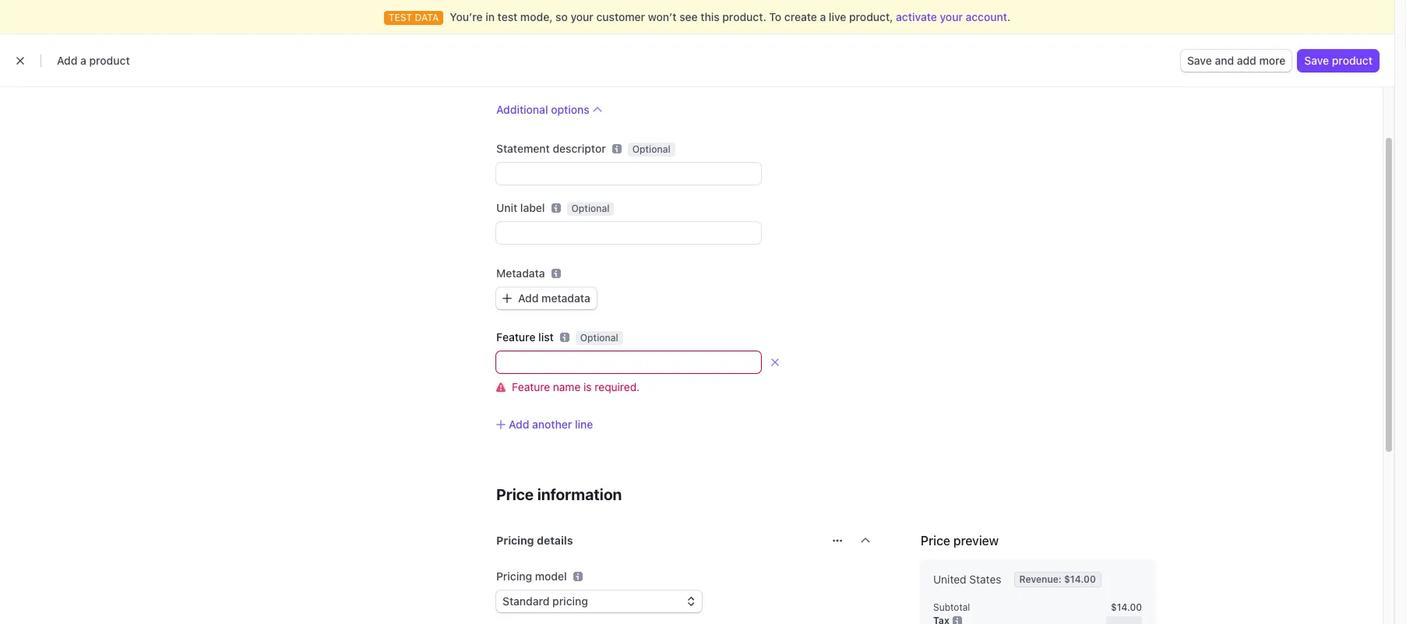 Task type: vqa. For each thing, say whether or not it's contained in the screenshot.
Summary
no



Task type: describe. For each thing, give the bounding box(es) containing it.
preview
[[954, 534, 999, 548]]

descriptor
[[553, 142, 606, 155]]

more
[[1260, 54, 1286, 67]]

reports link
[[444, 41, 500, 59]]

feature list
[[496, 330, 554, 344]]

1 vertical spatial svg image
[[833, 536, 843, 546]]

united states
[[934, 573, 1002, 586]]

home
[[78, 43, 108, 56]]

pricing details button
[[487, 524, 824, 553]]

product inside button
[[1333, 54, 1373, 67]]

add for add a product
[[57, 54, 78, 67]]

feature name is required.
[[512, 380, 640, 394]]

you're
[[450, 10, 483, 23]]

is
[[584, 380, 592, 394]]

balances
[[196, 43, 243, 56]]

pricing details
[[496, 534, 573, 547]]

products inside "link"
[[337, 43, 383, 56]]

price for price information
[[496, 486, 534, 503]]

save product button
[[1299, 50, 1380, 72]]

optional for unit label
[[572, 203, 610, 214]]

0 vertical spatial info image
[[573, 572, 583, 581]]

this
[[701, 10, 720, 23]]

billing
[[402, 43, 433, 56]]

to
[[770, 10, 782, 23]]

add for add metadata
[[518, 291, 539, 305]]

customers link
[[254, 41, 326, 59]]

add another line button
[[496, 417, 593, 433]]

1 product from the left
[[89, 54, 130, 67]]

0 horizontal spatial products
[[70, 87, 163, 112]]

pricing for pricing details
[[496, 534, 534, 547]]

see
[[680, 10, 698, 23]]

save for save product
[[1305, 54, 1330, 67]]

account
[[966, 10, 1008, 23]]

so
[[556, 10, 568, 23]]

Search… search field
[[490, 7, 873, 27]]

payments
[[127, 43, 178, 56]]

test mode
[[1215, 43, 1269, 56]]

add for add another line
[[509, 418, 530, 431]]

statement
[[496, 142, 550, 155]]

billing link
[[394, 41, 441, 59]]

additional
[[496, 103, 548, 116]]

save product
[[1305, 54, 1373, 67]]

options
[[551, 103, 590, 116]]

test
[[498, 10, 518, 23]]

payments link
[[119, 41, 186, 59]]

unit label
[[496, 201, 545, 214]]

united
[[934, 573, 967, 586]]

model
[[535, 570, 567, 583]]

feature name is required. alert
[[496, 380, 761, 395]]

svg image inside add metadata button
[[503, 294, 512, 303]]

connect
[[511, 43, 555, 56]]

customer
[[597, 10, 645, 23]]

activate your account link
[[896, 10, 1008, 23]]

create
[[785, 10, 817, 23]]

statement descriptor
[[496, 142, 606, 155]]

price preview
[[921, 534, 999, 548]]

feature for feature list
[[496, 330, 536, 344]]

list
[[539, 330, 554, 344]]

product,
[[850, 10, 894, 23]]

activate
[[896, 10, 937, 23]]

connect link
[[503, 41, 563, 59]]

more
[[574, 43, 600, 56]]



Task type: locate. For each thing, give the bounding box(es) containing it.
save inside 'button'
[[1188, 54, 1213, 67]]

1 horizontal spatial product
[[1333, 54, 1373, 67]]

1 horizontal spatial save
[[1305, 54, 1330, 67]]

revenue: $14.00
[[1020, 574, 1097, 585]]

1 vertical spatial a
[[80, 54, 86, 67]]

save right more on the top right of page
[[1305, 54, 1330, 67]]

None text field
[[496, 163, 761, 185], [496, 222, 761, 244], [496, 163, 761, 185], [496, 222, 761, 244]]

label
[[521, 201, 545, 214]]

and
[[1215, 54, 1235, 67]]

pricing inside button
[[496, 534, 534, 547]]

your
[[571, 10, 594, 23], [940, 10, 963, 23]]

0 vertical spatial feature
[[496, 330, 536, 344]]

optional right label
[[572, 203, 610, 214]]

None text field
[[496, 352, 761, 373]]

info element
[[573, 572, 583, 581]]

optional right descriptor
[[633, 143, 671, 155]]

0 horizontal spatial your
[[571, 10, 594, 23]]

svg image
[[503, 294, 512, 303], [833, 536, 843, 546]]

pricing model
[[496, 570, 567, 583]]

info image right model
[[573, 572, 583, 581]]

information
[[537, 486, 622, 503]]

1 horizontal spatial price
[[921, 534, 951, 548]]

info image
[[573, 572, 583, 581], [953, 616, 962, 624]]

metadata
[[542, 291, 591, 305]]

a left live
[[820, 10, 826, 23]]

0 vertical spatial add
[[57, 54, 78, 67]]

price for price preview
[[921, 534, 951, 548]]

pricing left model
[[496, 570, 532, 583]]

revenue:
[[1020, 574, 1062, 585]]

save and add more
[[1188, 54, 1286, 67]]

save and add more button
[[1182, 50, 1293, 72]]

0 vertical spatial svg image
[[503, 294, 512, 303]]

required.
[[595, 380, 640, 394]]

0 vertical spatial optional
[[633, 143, 671, 155]]

optional for feature list
[[580, 332, 619, 344]]

0 vertical spatial a
[[820, 10, 826, 23]]

2 product from the left
[[1333, 54, 1373, 67]]

product
[[89, 54, 130, 67], [1333, 54, 1373, 67]]

0 horizontal spatial info image
[[573, 572, 583, 581]]

another
[[532, 418, 572, 431]]

0 horizontal spatial $14.00
[[1065, 574, 1097, 585]]

1 horizontal spatial info image
[[953, 616, 962, 624]]

1 vertical spatial feature
[[512, 380, 550, 394]]

1 vertical spatial optional
[[572, 203, 610, 214]]

.
[[1008, 10, 1011, 23]]

products link
[[329, 41, 391, 59]]

1 pricing from the top
[[496, 534, 534, 547]]

name
[[553, 380, 581, 394]]

add left home
[[57, 54, 78, 67]]

line
[[575, 418, 593, 431]]

additional options button
[[496, 102, 602, 118]]

search…
[[515, 11, 555, 23]]

optional for statement descriptor
[[633, 143, 671, 155]]

2 vertical spatial optional
[[580, 332, 619, 344]]

products
[[337, 43, 383, 56], [70, 87, 163, 112]]

details
[[537, 534, 573, 547]]

price
[[496, 486, 534, 503], [921, 534, 951, 548]]

2 vertical spatial add
[[509, 418, 530, 431]]

tab list
[[70, 115, 1294, 144]]

1 horizontal spatial svg image
[[833, 536, 843, 546]]

1 vertical spatial info image
[[953, 616, 962, 624]]

optional
[[633, 143, 671, 155], [572, 203, 610, 214], [580, 332, 619, 344]]

0 vertical spatial $14.00
[[1065, 574, 1097, 585]]

feature left 'list' at bottom left
[[496, 330, 536, 344]]

0 horizontal spatial price
[[496, 486, 534, 503]]

price up the pricing details at the left bottom of page
[[496, 486, 534, 503]]

1 horizontal spatial products
[[337, 43, 383, 56]]

states
[[970, 573, 1002, 586]]

your right so
[[571, 10, 594, 23]]

info image down subtotal
[[953, 616, 962, 624]]

2 your from the left
[[940, 10, 963, 23]]

add
[[57, 54, 78, 67], [518, 291, 539, 305], [509, 418, 530, 431]]

product.
[[723, 10, 767, 23]]

1 your from the left
[[571, 10, 594, 23]]

add left another
[[509, 418, 530, 431]]

save left and
[[1188, 54, 1213, 67]]

save
[[1188, 54, 1213, 67], [1305, 54, 1330, 67]]

add metadata
[[518, 291, 591, 305]]

feature inside 'feature name is required.' alert
[[512, 380, 550, 394]]

feature
[[496, 330, 536, 344], [512, 380, 550, 394]]

a left the payments 'link'
[[80, 54, 86, 67]]

1 vertical spatial pricing
[[496, 570, 532, 583]]

price left preview on the right bottom of the page
[[921, 534, 951, 548]]

1 vertical spatial price
[[921, 534, 951, 548]]

2 pricing from the top
[[496, 570, 532, 583]]

add down metadata
[[518, 291, 539, 305]]

0 vertical spatial price
[[496, 486, 534, 503]]

pricing for pricing model
[[496, 570, 532, 583]]

price information
[[496, 486, 622, 503]]

1 vertical spatial products
[[70, 87, 163, 112]]

more button
[[566, 41, 623, 59]]

developers link
[[1132, 41, 1206, 59]]

products left billing
[[337, 43, 383, 56]]

0 horizontal spatial product
[[89, 54, 130, 67]]

add
[[1237, 54, 1257, 67]]

home link
[[70, 41, 116, 59]]

1 horizontal spatial your
[[940, 10, 963, 23]]

mode
[[1240, 43, 1269, 56]]

developers
[[1140, 43, 1198, 56]]

0 horizontal spatial svg image
[[503, 294, 512, 303]]

1 vertical spatial $14.00
[[1111, 602, 1143, 613]]

feature for feature name is required.
[[512, 380, 550, 394]]

add another line
[[509, 418, 593, 431]]

0 horizontal spatial a
[[80, 54, 86, 67]]

save for save and add more
[[1188, 54, 1213, 67]]

0 horizontal spatial save
[[1188, 54, 1213, 67]]

live
[[829, 10, 847, 23]]

test
[[1215, 43, 1237, 56]]

metadata
[[496, 267, 545, 280]]

1 save from the left
[[1188, 54, 1213, 67]]

1 vertical spatial add
[[518, 291, 539, 305]]

a
[[820, 10, 826, 23], [80, 54, 86, 67]]

additional options
[[496, 103, 590, 116]]

1 horizontal spatial a
[[820, 10, 826, 23]]

pricing
[[496, 534, 534, 547], [496, 570, 532, 583]]

pricing up pricing model
[[496, 534, 534, 547]]

mode,
[[521, 10, 553, 23]]

1 horizontal spatial $14.00
[[1111, 602, 1143, 613]]

your right activate
[[940, 10, 963, 23]]

unit
[[496, 201, 518, 214]]

subtotal
[[934, 602, 971, 613]]

you're in test mode, so your customer won't see this product. to create a live product, activate your account .
[[450, 10, 1011, 23]]

save inside button
[[1305, 54, 1330, 67]]

add metadata button
[[496, 288, 597, 309]]

optional up is
[[580, 332, 619, 344]]

balances link
[[189, 41, 251, 59]]

in
[[486, 10, 495, 23]]

won't
[[648, 10, 677, 23]]

0 vertical spatial pricing
[[496, 534, 534, 547]]

feature left name
[[512, 380, 550, 394]]

products down add a product
[[70, 87, 163, 112]]

reports
[[452, 43, 493, 56]]

customers
[[262, 43, 318, 56]]

2 save from the left
[[1305, 54, 1330, 67]]

$14.00
[[1065, 574, 1097, 585], [1111, 602, 1143, 613]]

add a product
[[57, 54, 130, 67]]

0 vertical spatial products
[[337, 43, 383, 56]]



